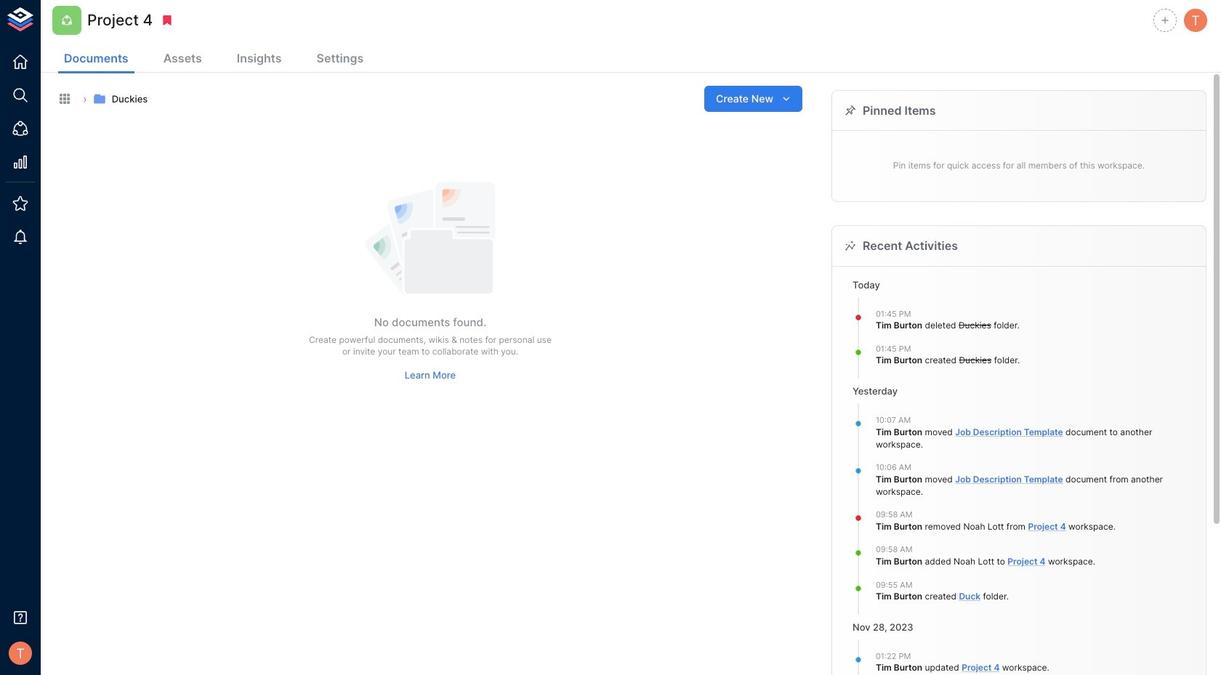 Task type: describe. For each thing, give the bounding box(es) containing it.
remove bookmark image
[[161, 14, 174, 27]]



Task type: vqa. For each thing, say whether or not it's contained in the screenshot.
Bookmark icon
no



